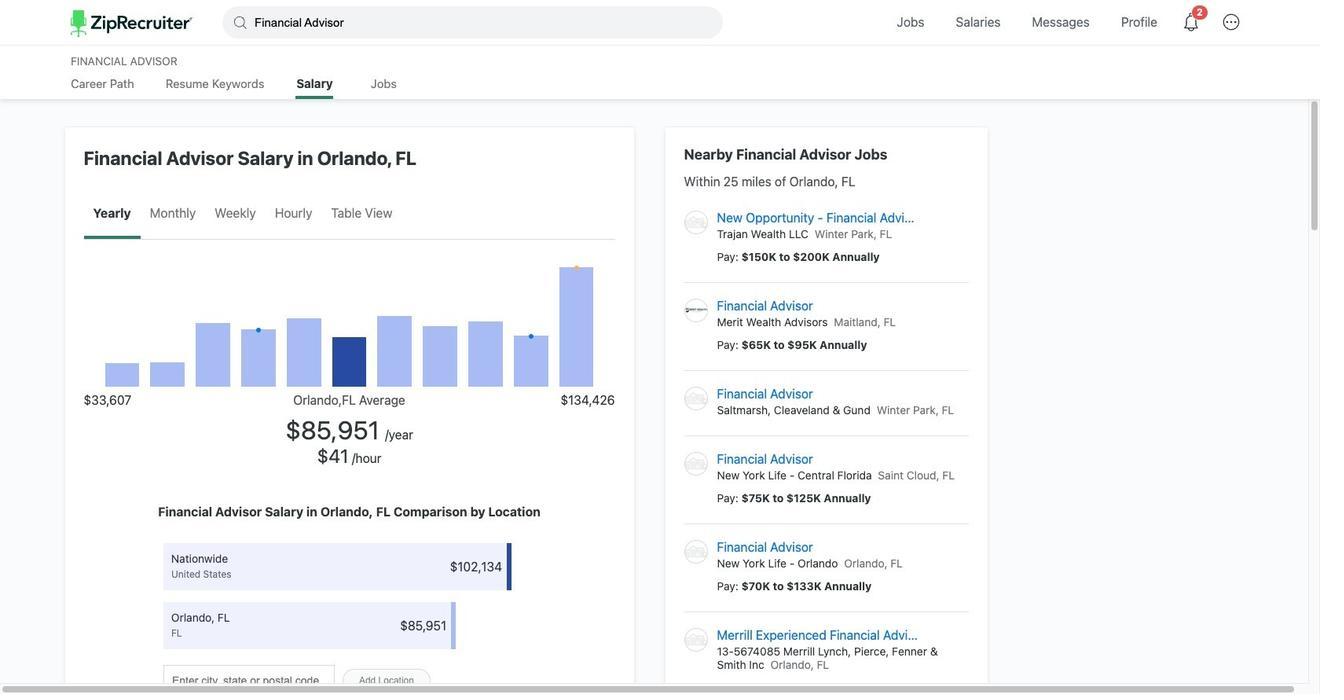 Task type: locate. For each thing, give the bounding box(es) containing it.
tab list
[[84, 190, 322, 239]]

Search job title or keyword text field
[[223, 6, 723, 39]]

tabs element
[[71, 76, 1250, 99]]

None button
[[343, 669, 431, 693]]

menu image
[[1214, 4, 1250, 40]]



Task type: describe. For each thing, give the bounding box(es) containing it.
main element
[[71, 0, 1250, 45]]

Enter city, state or postal code text field
[[163, 665, 335, 694]]

ziprecruiter image
[[71, 10, 193, 37]]



Task type: vqa. For each thing, say whether or not it's contained in the screenshot.
the bottommost the Template
no



